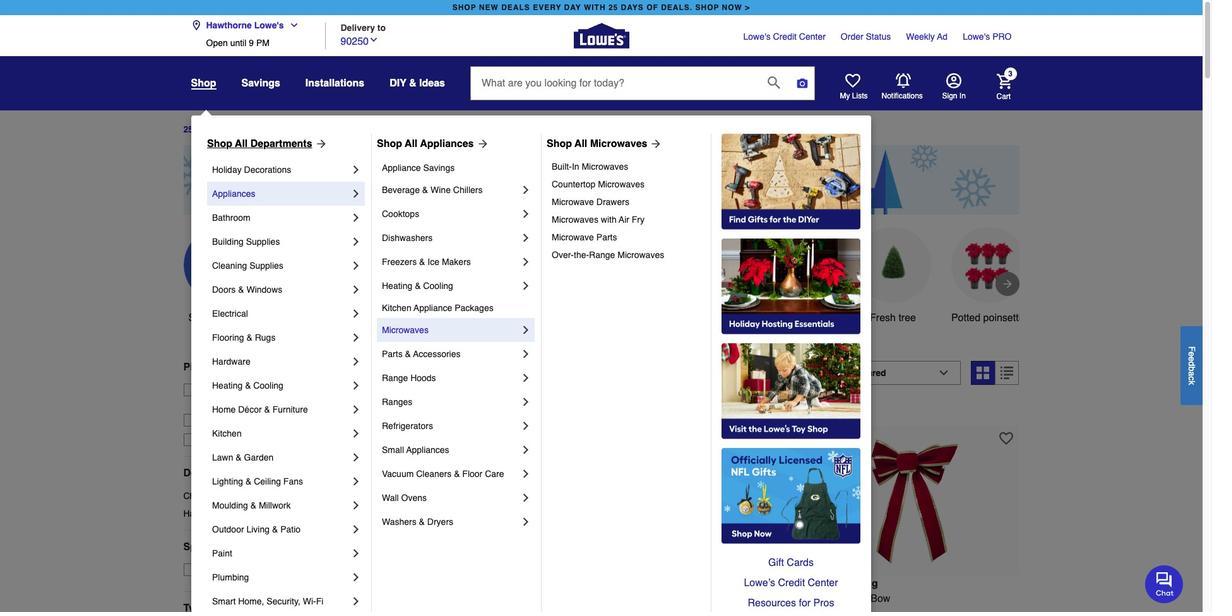 Task type: vqa. For each thing, say whether or not it's contained in the screenshot.
leftmost spend.
no



Task type: describe. For each thing, give the bounding box(es) containing it.
lights inside 100-count 20.62-ft multicolor incandescent plug-in christmas string lights
[[702, 608, 729, 612]]

installations
[[305, 78, 364, 89]]

special
[[183, 542, 219, 553]]

w
[[837, 593, 847, 605]]

decorations for hanukkah decorations
[[226, 509, 273, 519]]

arrow right image
[[647, 138, 663, 150]]

0 vertical spatial appliance
[[382, 163, 421, 173]]

order status
[[841, 32, 891, 42]]

microwave for microwave drawers
[[552, 197, 594, 207]]

kitchen appliance packages
[[382, 303, 494, 313]]

shop button
[[191, 77, 216, 90]]

& for lighting & ceiling fans "link"
[[246, 477, 251, 487]]

& for moulding & millwork 'link'
[[250, 501, 256, 511]]

lowe's home improvement logo image
[[574, 8, 629, 63]]

building supplies link
[[212, 230, 350, 254]]

0 vertical spatial delivery
[[341, 22, 375, 33]]

plug- inside holiday living 100-count 20.62-ft white incandescent plug- in christmas string lights
[[549, 593, 573, 605]]

resources for pros link
[[722, 593, 861, 612]]

diy & ideas
[[390, 78, 445, 89]]

plumbing link
[[212, 566, 350, 590]]

fast delivery
[[202, 435, 254, 445]]

chevron right image for plumbing
[[350, 571, 362, 584]]

hanukkah
[[183, 509, 223, 519]]

outdoor living & patio
[[212, 525, 301, 535]]

microwaves inside 'link'
[[618, 250, 664, 260]]

moulding
[[212, 501, 248, 511]]

& for rightmost heating & cooling link
[[415, 281, 421, 291]]

plumbing
[[212, 573, 249, 583]]

credit for lowe's
[[773, 32, 797, 42]]

supplies for cleaning supplies
[[249, 261, 283, 271]]

location image
[[191, 20, 201, 30]]

beverage & wine chillers
[[382, 185, 483, 195]]

holiday living 8.5-in w red bow
[[809, 578, 890, 605]]

installations button
[[305, 72, 364, 95]]

officially licensed n f l gifts. shop now. image
[[722, 448, 861, 544]]

bathroom
[[212, 213, 250, 223]]

countertop microwaves
[[552, 179, 645, 189]]

lowe's
[[744, 578, 775, 589]]

of
[[219, 125, 228, 135]]

flooring & rugs
[[212, 333, 276, 343]]

supplies for building supplies
[[246, 237, 280, 247]]

0 vertical spatial appliances
[[420, 138, 474, 150]]

hawthorne lowe's button
[[191, 13, 304, 38]]

chevron right image for wall ovens
[[520, 492, 532, 504]]

drawers
[[596, 197, 629, 207]]

chevron right image for moulding & millwork
[[350, 499, 362, 512]]

shop for shop all deals
[[188, 312, 212, 324]]

25 days of deals
[[183, 125, 254, 135]]

cooktops
[[382, 209, 419, 219]]

fans
[[283, 477, 303, 487]]

2 e from the top
[[1187, 356, 1197, 361]]

garden
[[244, 453, 274, 463]]

& for washers & dryers 'link'
[[419, 517, 425, 527]]

holiday down 'parts & accessories' link
[[479, 367, 533, 385]]

days
[[196, 125, 217, 135]]

weekly ad
[[906, 32, 948, 42]]

security,
[[267, 597, 300, 607]]

0 vertical spatial savings button
[[241, 72, 280, 95]]

status
[[866, 32, 891, 42]]

smart home, security, wi-fi link
[[212, 590, 350, 612]]

for
[[799, 598, 811, 609]]

chevron right image for leftmost heating & cooling link
[[350, 379, 362, 392]]

weekly
[[906, 32, 935, 42]]

freezers
[[382, 257, 417, 267]]

microwaves down 'led'
[[382, 325, 429, 335]]

chevron right image for home décor & furniture
[[350, 403, 362, 416]]

poinsettia
[[983, 312, 1027, 324]]

all for departments
[[235, 138, 248, 150]]

lists
[[852, 92, 868, 100]]

search image
[[768, 76, 780, 89]]

chevron right image for "electrical" link
[[350, 307, 362, 320]]

100-count 20.62-ft multicolor incandescent plug-in christmas string lights
[[590, 593, 783, 612]]

0 horizontal spatial parts
[[382, 349, 403, 359]]

& for flooring & rugs link
[[247, 333, 252, 343]]

0 horizontal spatial cooling
[[253, 381, 283, 391]]

incandescent inside holiday living 100-count 20.62-ft white incandescent plug- in christmas string lights
[[486, 593, 547, 605]]

holiday for holiday living 8.5-in w red bow
[[809, 578, 846, 589]]

1 vertical spatial appliances
[[212, 189, 255, 199]]

gift cards
[[768, 557, 814, 569]]

20.62- inside 100-count 20.62-ft multicolor incandescent plug-in christmas string lights
[[640, 593, 669, 605]]

0 vertical spatial deals
[[230, 125, 254, 135]]

microwaves up microwave drawers link
[[598, 179, 645, 189]]

built-in microwaves
[[552, 162, 628, 172]]

microwave for microwave parts
[[552, 232, 594, 242]]

christmas inside holiday living 100-count 20.62-ft white incandescent plug- in christmas string lights
[[382, 608, 427, 612]]

lowe's credit center
[[744, 578, 838, 589]]

0 vertical spatial cooling
[[423, 281, 453, 291]]

list view image
[[1001, 367, 1014, 379]]

camera image
[[796, 77, 809, 90]]

appliance savings link
[[382, 158, 532, 178]]

lowe's up pm
[[254, 20, 284, 30]]

hoods
[[410, 373, 436, 383]]

order status link
[[841, 30, 891, 43]]

198
[[371, 367, 396, 385]]

shop for shop all microwaves
[[547, 138, 572, 150]]

in inside holiday living 8.5-in w red bow
[[826, 593, 834, 605]]

millwork
[[259, 501, 291, 511]]

lowe's home improvement lists image
[[845, 73, 860, 88]]

appliance savings
[[382, 163, 455, 173]]

pm
[[256, 38, 270, 48]]

90250 button
[[341, 33, 379, 49]]

lights inside holiday living 100-count 20.62-ft white incandescent plug- in christmas string lights
[[459, 608, 486, 612]]

0 horizontal spatial savings
[[241, 78, 280, 89]]

sign in button
[[942, 73, 966, 101]]

electrical link
[[212, 302, 350, 326]]

dryers
[[427, 517, 453, 527]]

1 vertical spatial delivery
[[229, 362, 269, 373]]

heating & cooling for leftmost heating & cooling link
[[212, 381, 283, 391]]

beverage & wine chillers link
[[382, 178, 520, 202]]

shop all microwaves link
[[547, 136, 663, 152]]

outdoor
[[212, 525, 244, 535]]

wall ovens link
[[382, 486, 520, 510]]

holiday for holiday living 100-count 20.62-ft white incandescent plug- in christmas string lights
[[371, 578, 407, 589]]

on sale
[[206, 565, 238, 575]]

a
[[1187, 371, 1197, 376]]

arrow right image for shop all appliances
[[474, 138, 489, 150]]

range inside 'link'
[[589, 250, 615, 260]]

smart home, security, wi-fi
[[212, 597, 323, 607]]

hanukkah decorations
[[183, 509, 273, 519]]

potted poinsettia
[[951, 312, 1027, 324]]

cart
[[997, 92, 1011, 101]]

fry
[[632, 215, 645, 225]]

kitchen link
[[212, 422, 350, 446]]

90250
[[341, 36, 369, 47]]

chevron right image for microwaves
[[520, 324, 532, 337]]

hanging decoration button
[[663, 227, 739, 341]]

ft inside holiday living 100-count 20.62-ft white incandescent plug- in christmas string lights
[[449, 593, 455, 605]]

led button
[[375, 227, 451, 326]]

lowe's home improvement account image
[[946, 73, 961, 88]]

refrigerators
[[382, 421, 433, 431]]

appliances link
[[212, 182, 350, 206]]

0 horizontal spatial heating & cooling link
[[212, 374, 350, 398]]

cleaners
[[416, 469, 452, 479]]

chevron right image for 'cleaning supplies' link
[[350, 259, 362, 272]]

& for freezers & ice makers link
[[419, 257, 425, 267]]

microwaves up microwave parts
[[552, 215, 598, 225]]

chevron right image for vacuum cleaners & floor care link
[[520, 468, 532, 480]]

& for diy & ideas button
[[409, 78, 416, 89]]

fresh tree button
[[855, 227, 931, 326]]

lighting & ceiling fans
[[212, 477, 303, 487]]

décor
[[238, 405, 262, 415]]

deals inside button
[[228, 312, 254, 324]]

compare for the 5013254527 element
[[832, 404, 868, 415]]

198 products in holiday decorations
[[371, 367, 625, 385]]

chevron right image for ranges link on the bottom left
[[520, 396, 532, 408]]

hawthorne for hawthorne lowe's & nearby stores
[[202, 398, 245, 408]]

beverage
[[382, 185, 420, 195]]

living for count
[[410, 578, 440, 589]]

gift
[[768, 557, 784, 569]]

& inside outdoor living & patio link
[[272, 525, 278, 535]]

multicolor
[[677, 593, 720, 605]]

lowe's home improvement notification center image
[[896, 73, 911, 88]]

my lists link
[[840, 73, 868, 101]]

credit for lowe's
[[778, 578, 805, 589]]

chevron right image for lawn & garden link
[[350, 451, 362, 464]]

home décor & furniture link
[[212, 398, 350, 422]]

tree
[[899, 312, 916, 324]]

chevron right image for bathroom link
[[350, 212, 362, 224]]

christmas decorations
[[183, 491, 273, 501]]

potted poinsettia button
[[951, 227, 1027, 326]]

kitchen appliance packages link
[[382, 298, 532, 318]]

care
[[485, 469, 504, 479]]

packages
[[455, 303, 494, 313]]

& for 'parts & accessories' link
[[405, 349, 411, 359]]

chevron right image for parts & accessories
[[520, 348, 532, 361]]

microwaves with air fry link
[[552, 211, 702, 229]]

1 horizontal spatial savings button
[[471, 227, 547, 326]]

kitchen for kitchen appliance packages
[[382, 303, 411, 313]]



Task type: locate. For each thing, give the bounding box(es) containing it.
find gifts for the diyer. image
[[722, 134, 861, 230]]

microwaves link
[[382, 318, 520, 342]]

1 horizontal spatial lights
[[702, 608, 729, 612]]

living down hanukkah decorations link
[[247, 525, 270, 535]]

0 vertical spatial pickup
[[183, 362, 217, 373]]

0 horizontal spatial heart outline image
[[781, 432, 794, 445]]

decorations for holiday decorations
[[244, 165, 291, 175]]

pros
[[814, 598, 834, 609]]

chevron right image for appliances
[[350, 188, 362, 200]]

arrow right image inside shop all departments link
[[312, 138, 327, 150]]

1 vertical spatial shop
[[188, 312, 212, 324]]

shop all departments
[[207, 138, 312, 150]]

& inside diy & ideas button
[[409, 78, 416, 89]]

arrow right image inside the shop all appliances link
[[474, 138, 489, 150]]

1 vertical spatial heating & cooling link
[[212, 374, 350, 398]]

all up built-in microwaves
[[575, 138, 587, 150]]

christmas inside 100-count 20.62-ft multicolor incandescent plug-in christmas string lights
[[625, 608, 670, 612]]

0 vertical spatial kitchen
[[382, 303, 411, 313]]

2 horizontal spatial living
[[848, 578, 878, 589]]

1 vertical spatial kitchen
[[212, 429, 242, 439]]

dishwashers
[[382, 233, 433, 243]]

& inside vacuum cleaners & floor care link
[[454, 469, 460, 479]]

hawthorne down store
[[202, 398, 245, 408]]

ovens
[[401, 493, 427, 503]]

all down 25 days of deals "link"
[[235, 138, 248, 150]]

& inside lawn & garden link
[[236, 453, 242, 463]]

bathroom link
[[212, 206, 350, 230]]

0 horizontal spatial shop
[[452, 3, 476, 12]]

0 vertical spatial shop
[[191, 78, 216, 89]]

1 horizontal spatial white
[[784, 312, 810, 324]]

arrow right image for shop all departments
[[312, 138, 327, 150]]

0 vertical spatial supplies
[[246, 237, 280, 247]]

1 vertical spatial heating & cooling
[[212, 381, 283, 391]]

chevron down image
[[369, 34, 379, 45]]

freezers & ice makers
[[382, 257, 471, 267]]

hawthorne up open until 9 pm
[[206, 20, 252, 30]]

grid view image
[[977, 367, 990, 379]]

chevron right image for range hoods
[[520, 372, 532, 384]]

20.62- inside holiday living 100-count 20.62-ft white incandescent plug- in christmas string lights
[[421, 593, 449, 605]]

0 vertical spatial 25
[[609, 3, 618, 12]]

2 vertical spatial appliances
[[406, 445, 449, 455]]

1 horizontal spatial plug-
[[590, 608, 614, 612]]

1 vertical spatial pickup
[[247, 385, 273, 395]]

3
[[1008, 70, 1013, 79]]

1 horizontal spatial heart outline image
[[1000, 432, 1014, 445]]

chevron right image for kitchen
[[350, 427, 362, 440]]

microwaves with air fry
[[552, 215, 645, 225]]

25 right 'with'
[[609, 3, 618, 12]]

center up 8.5-
[[808, 578, 838, 589]]

pro
[[993, 32, 1012, 42]]

delivery up free store pickup today at:
[[229, 362, 269, 373]]

kitchen inside kitchen appliance packages link
[[382, 303, 411, 313]]

& right doors
[[238, 285, 244, 295]]

chevron right image for rightmost heating & cooling link
[[520, 280, 532, 292]]

2 horizontal spatial savings
[[491, 312, 527, 324]]

& right the "décor"
[[264, 405, 270, 415]]

lowe's down >
[[743, 32, 771, 42]]

chevron right image for freezers & ice makers link
[[520, 256, 532, 268]]

heating
[[382, 281, 412, 291], [212, 381, 243, 391]]

& right diy
[[409, 78, 416, 89]]

hawthorne lowe's & nearby stores button
[[202, 396, 339, 409]]

& up range hoods
[[405, 349, 411, 359]]

0 horizontal spatial 20.62-
[[421, 593, 449, 605]]

appliance up the beverage
[[382, 163, 421, 173]]

& inside moulding & millwork 'link'
[[250, 501, 256, 511]]

e up d
[[1187, 352, 1197, 356]]

arrow right image up poinsettia
[[1001, 278, 1014, 290]]

0 horizontal spatial christmas
[[183, 491, 223, 501]]

microwave
[[552, 197, 594, 207], [552, 232, 594, 242]]

until
[[230, 38, 246, 48]]

refrigerators link
[[382, 414, 520, 438]]

0 horizontal spatial ft
[[449, 593, 455, 605]]

1 vertical spatial center
[[808, 578, 838, 589]]

supplies up cleaning supplies
[[246, 237, 280, 247]]

range down microwave parts
[[589, 250, 615, 260]]

0 vertical spatial plug-
[[549, 593, 573, 605]]

1 horizontal spatial departments
[[250, 138, 312, 150]]

2 incandescent from the left
[[723, 593, 783, 605]]

0 horizontal spatial incandescent
[[486, 593, 547, 605]]

100-
[[371, 593, 391, 605], [590, 593, 610, 605]]

microwave down countertop
[[552, 197, 594, 207]]

2 string from the left
[[673, 608, 699, 612]]

25 days of deals. shop new deals every day. while supplies last. image
[[183, 145, 1019, 215]]

all inside button
[[215, 312, 226, 324]]

cooling up kitchen appliance packages
[[423, 281, 453, 291]]

pickup up free
[[183, 362, 217, 373]]

over-the-range microwaves
[[552, 250, 664, 260]]

fresh
[[870, 312, 896, 324]]

today
[[275, 385, 299, 395]]

& left 'rugs'
[[247, 333, 252, 343]]

hardware
[[212, 357, 250, 367]]

heating & cooling up the "décor"
[[212, 381, 283, 391]]

paint
[[212, 549, 232, 559]]

all up appliance savings
[[405, 138, 418, 150]]

delivery up lawn & garden
[[222, 435, 254, 445]]

1 horizontal spatial compare
[[832, 404, 868, 415]]

shop down 25 days of deals "link"
[[207, 138, 232, 150]]

e up b
[[1187, 356, 1197, 361]]

credit up resources for pros link
[[778, 578, 805, 589]]

chevron right image for lighting & ceiling fans "link"
[[350, 475, 362, 488]]

shop new deals every day with 25 days of deals. shop now > link
[[450, 0, 753, 15]]

hawthorne for hawthorne lowe's
[[206, 20, 252, 30]]

microwaves up 'countertop microwaves'
[[582, 162, 628, 172]]

air
[[619, 215, 629, 225]]

credit up search image at top
[[773, 32, 797, 42]]

ideas
[[419, 78, 445, 89]]

2 horizontal spatial arrow right image
[[1001, 278, 1014, 290]]

2 compare from the left
[[832, 404, 868, 415]]

chevron right image for outdoor living & patio link
[[350, 523, 362, 536]]

ice
[[428, 257, 439, 267]]

microwaves up the built-in microwaves link
[[590, 138, 647, 150]]

moulding & millwork
[[212, 501, 291, 511]]

25 left days at left
[[183, 125, 193, 135]]

shop inside shop all microwaves link
[[547, 138, 572, 150]]

compare inside the 5013254527 element
[[832, 404, 868, 415]]

center left "order"
[[799, 32, 826, 42]]

chevron right image for refrigerators
[[520, 420, 532, 432]]

& inside lighting & ceiling fans "link"
[[246, 477, 251, 487]]

lowe's home improvement cart image
[[997, 74, 1012, 89]]

100- inside holiday living 100-count 20.62-ft white incandescent plug- in christmas string lights
[[371, 593, 391, 605]]

count
[[391, 593, 418, 605], [610, 593, 637, 605]]

chevron right image for smart home, security, wi-fi
[[350, 595, 362, 608]]

5013254527 element
[[809, 403, 868, 416]]

living down washers & dryers
[[410, 578, 440, 589]]

1 compare from the left
[[394, 404, 430, 415]]

kitchen inside kitchen link
[[212, 429, 242, 439]]

1 shop from the left
[[452, 3, 476, 12]]

1 horizontal spatial string
[[673, 608, 699, 612]]

range up ranges
[[382, 373, 408, 383]]

3 shop from the left
[[547, 138, 572, 150]]

kitchen
[[382, 303, 411, 313], [212, 429, 242, 439]]

chevron right image for 'cooktops' link
[[520, 208, 532, 220]]

& left floor
[[454, 469, 460, 479]]

2 20.62- from the left
[[640, 593, 669, 605]]

c
[[1187, 376, 1197, 381]]

1 vertical spatial heating
[[212, 381, 243, 391]]

1 horizontal spatial heating & cooling
[[382, 281, 453, 291]]

1 20.62- from the left
[[421, 593, 449, 605]]

& inside hawthorne lowe's & nearby stores button
[[277, 398, 283, 408]]

9
[[249, 38, 254, 48]]

& left dryers
[[419, 517, 425, 527]]

1 horizontal spatial 100-
[[590, 593, 610, 605]]

all up flooring
[[215, 312, 226, 324]]

heating & cooling for rightmost heating & cooling link
[[382, 281, 453, 291]]

0 vertical spatial heating & cooling
[[382, 281, 453, 291]]

chevron right image for doors & windows
[[350, 283, 362, 296]]

holiday decorations link
[[212, 158, 350, 182]]

& inside doors & windows link
[[238, 285, 244, 295]]

chevron right image for small appliances
[[520, 444, 532, 456]]

1 horizontal spatial heating & cooling link
[[382, 274, 520, 298]]

1 shop from the left
[[207, 138, 232, 150]]

parts up over-the-range microwaves
[[596, 232, 617, 242]]

holiday hosting essentials. image
[[722, 239, 861, 335]]

arrow right image up the appliance savings link
[[474, 138, 489, 150]]

holiday up 8.5-
[[809, 578, 846, 589]]

holiday inside holiday living 8.5-in w red bow
[[809, 578, 846, 589]]

& inside 'beverage & wine chillers' link
[[422, 185, 428, 195]]

center for lowe's credit center
[[799, 32, 826, 42]]

1 vertical spatial in
[[826, 593, 834, 605]]

rugs
[[255, 333, 276, 343]]

chevron right image for dishwashers
[[520, 232, 532, 244]]

chevron right image
[[350, 164, 362, 176], [520, 184, 532, 196], [350, 188, 362, 200], [520, 232, 532, 244], [350, 283, 362, 296], [520, 324, 532, 337], [350, 331, 362, 344], [520, 348, 532, 361], [520, 372, 532, 384], [350, 403, 362, 416], [520, 420, 532, 432], [350, 427, 362, 440], [520, 444, 532, 456], [520, 492, 532, 504], [350, 499, 362, 512], [520, 516, 532, 528], [350, 571, 362, 584], [350, 595, 362, 608]]

1 horizontal spatial incandescent
[[723, 593, 783, 605]]

building supplies
[[212, 237, 280, 247]]

shop up built-
[[547, 138, 572, 150]]

heating down freezers
[[382, 281, 412, 291]]

1 vertical spatial appliance
[[414, 303, 452, 313]]

holiday for holiday decorations
[[212, 165, 242, 175]]

over-the-range microwaves link
[[552, 246, 702, 264]]

2 microwave from the top
[[552, 232, 594, 242]]

cooktops link
[[382, 202, 520, 226]]

chevron right image for hardware link
[[350, 355, 362, 368]]

appliance up microwaves link
[[414, 303, 452, 313]]

living for in
[[848, 578, 878, 589]]

pickup up hawthorne lowe's & nearby stores button
[[247, 385, 273, 395]]

shop left now
[[695, 3, 719, 12]]

& inside home décor & furniture link
[[264, 405, 270, 415]]

count inside holiday living 100-count 20.62-ft white incandescent plug- in christmas string lights
[[391, 593, 418, 605]]

kitchen down home
[[212, 429, 242, 439]]

deals right of
[[230, 125, 254, 135]]

credit inside lowe's credit center link
[[773, 32, 797, 42]]

in
[[960, 92, 966, 100], [572, 162, 579, 172], [371, 608, 379, 612], [613, 608, 622, 612]]

living for patio
[[247, 525, 270, 535]]

0 horizontal spatial string
[[430, 608, 457, 612]]

parts
[[596, 232, 617, 242], [382, 349, 403, 359]]

0 vertical spatial in
[[463, 367, 474, 385]]

Search Query text field
[[471, 67, 758, 100]]

0 horizontal spatial count
[[391, 593, 418, 605]]

0 horizontal spatial plug-
[[549, 593, 573, 605]]

free
[[202, 385, 221, 395]]

all for appliances
[[405, 138, 418, 150]]

white inside button
[[784, 312, 810, 324]]

0 horizontal spatial white
[[458, 593, 484, 605]]

1 vertical spatial parts
[[382, 349, 403, 359]]

& left ceiling
[[246, 477, 251, 487]]

2 ft from the left
[[669, 593, 674, 605]]

& left millwork
[[250, 501, 256, 511]]

hanging
[[682, 312, 720, 324]]

parts up 198 at bottom left
[[382, 349, 403, 359]]

& inside freezers & ice makers link
[[419, 257, 425, 267]]

>
[[745, 3, 750, 12]]

0 horizontal spatial lights
[[459, 608, 486, 612]]

delivery to
[[341, 22, 386, 33]]

lowe's left "pro"
[[963, 32, 990, 42]]

delivery up 90250
[[341, 22, 375, 33]]

1 heart outline image from the left
[[781, 432, 794, 445]]

wi-
[[303, 597, 316, 607]]

1 horizontal spatial 20.62-
[[640, 593, 669, 605]]

decorations for christmas decorations
[[226, 491, 273, 501]]

& left ice on the top of page
[[419, 257, 425, 267]]

0 horizontal spatial 25
[[183, 125, 193, 135]]

in inside 100-count 20.62-ft multicolor incandescent plug-in christmas string lights
[[613, 608, 622, 612]]

1 e from the top
[[1187, 352, 1197, 356]]

holiday down of
[[212, 165, 242, 175]]

1 horizontal spatial savings
[[423, 163, 455, 173]]

0 horizontal spatial departments
[[183, 468, 245, 479]]

center inside 'link'
[[808, 578, 838, 589]]

arrow right image
[[312, 138, 327, 150], [474, 138, 489, 150], [1001, 278, 1014, 290]]

living inside holiday living 8.5-in w red bow
[[848, 578, 878, 589]]

in inside holiday living 100-count 20.62-ft white incandescent plug- in christmas string lights
[[371, 608, 379, 612]]

1 vertical spatial credit
[[778, 578, 805, 589]]

0 horizontal spatial 100-
[[371, 593, 391, 605]]

1 horizontal spatial range
[[589, 250, 615, 260]]

hawthorne lowe's & nearby stores
[[202, 398, 339, 408]]

0 horizontal spatial heating
[[212, 381, 243, 391]]

& for doors & windows link
[[238, 285, 244, 295]]

1 vertical spatial deals
[[228, 312, 254, 324]]

hawthorne
[[206, 20, 252, 30], [202, 398, 245, 408]]

parts & accessories
[[382, 349, 461, 359]]

lowe's down free store pickup today at:
[[248, 398, 275, 408]]

small appliances
[[382, 445, 449, 455]]

& inside flooring & rugs link
[[247, 333, 252, 343]]

0 horizontal spatial kitchen
[[212, 429, 242, 439]]

credit inside "lowe's credit center" 'link'
[[778, 578, 805, 589]]

living inside holiday living 100-count 20.62-ft white incandescent plug- in christmas string lights
[[410, 578, 440, 589]]

appliances up bathroom on the top left of page
[[212, 189, 255, 199]]

& inside washers & dryers 'link'
[[419, 517, 425, 527]]

every
[[533, 3, 561, 12]]

shop left new
[[452, 3, 476, 12]]

chevron right image for holiday decorations
[[350, 164, 362, 176]]

1 horizontal spatial count
[[610, 593, 637, 605]]

1 horizontal spatial heating
[[382, 281, 412, 291]]

cooling up hawthorne lowe's & nearby stores button
[[253, 381, 283, 391]]

flooring
[[212, 333, 244, 343]]

1 horizontal spatial living
[[410, 578, 440, 589]]

shop all appliances
[[377, 138, 474, 150]]

savings up the 198 products in holiday decorations
[[491, 312, 527, 324]]

doors & windows link
[[212, 278, 350, 302]]

1 vertical spatial cooling
[[253, 381, 283, 391]]

100- inside 100-count 20.62-ft multicolor incandescent plug-in christmas string lights
[[590, 593, 610, 605]]

deals up flooring & rugs
[[228, 312, 254, 324]]

1 string from the left
[[430, 608, 457, 612]]

chat invite button image
[[1145, 565, 1184, 604]]

heating & cooling
[[382, 281, 453, 291], [212, 381, 283, 391]]

1 horizontal spatial pickup
[[247, 385, 273, 395]]

all for deals
[[215, 312, 226, 324]]

christmas decorations link
[[183, 490, 351, 502]]

departments down lawn
[[183, 468, 245, 479]]

departments up holiday decorations link
[[250, 138, 312, 150]]

2 lights from the left
[[702, 608, 729, 612]]

2 shop from the left
[[695, 3, 719, 12]]

0 horizontal spatial arrow right image
[[312, 138, 327, 150]]

chevron right image for "paint" link
[[350, 547, 362, 560]]

string inside 100-count 20.62-ft multicolor incandescent plug-in christmas string lights
[[673, 608, 699, 612]]

arrow right image up holiday decorations link
[[312, 138, 327, 150]]

shop left electrical
[[188, 312, 212, 324]]

range hoods
[[382, 373, 436, 383]]

washers & dryers
[[382, 517, 453, 527]]

savings up wine
[[423, 163, 455, 173]]

cleaning supplies link
[[212, 254, 350, 278]]

1 vertical spatial savings
[[423, 163, 455, 173]]

1 microwave from the top
[[552, 197, 594, 207]]

chevron right image for washers & dryers
[[520, 516, 532, 528]]

0 horizontal spatial compare
[[394, 404, 430, 415]]

lighting & ceiling fans link
[[212, 470, 350, 494]]

shop for shop
[[191, 78, 216, 89]]

ft inside 100-count 20.62-ft multicolor incandescent plug-in christmas string lights
[[669, 593, 674, 605]]

1 ft from the left
[[449, 593, 455, 605]]

1 count from the left
[[391, 593, 418, 605]]

shop inside button
[[188, 312, 212, 324]]

microwave drawers
[[552, 197, 629, 207]]

all
[[235, 138, 248, 150], [405, 138, 418, 150], [575, 138, 587, 150], [215, 312, 226, 324]]

1 horizontal spatial cooling
[[423, 281, 453, 291]]

incandescent
[[486, 593, 547, 605], [723, 593, 783, 605]]

0 horizontal spatial range
[[382, 373, 408, 383]]

in left w
[[826, 593, 834, 605]]

savings down pm
[[241, 78, 280, 89]]

nearby
[[286, 398, 313, 408]]

my lists
[[840, 92, 868, 100]]

in inside button
[[960, 92, 966, 100]]

1 lights from the left
[[459, 608, 486, 612]]

1 vertical spatial plug-
[[590, 608, 614, 612]]

& for leftmost heating & cooling link
[[245, 381, 251, 391]]

kitchen for kitchen
[[212, 429, 242, 439]]

1 vertical spatial supplies
[[249, 261, 283, 271]]

1 horizontal spatial shop
[[377, 138, 402, 150]]

chevron down image
[[284, 20, 299, 30]]

& left wine
[[422, 185, 428, 195]]

chevron right image for beverage & wine chillers
[[520, 184, 532, 196]]

compare for "1001813120" element
[[394, 404, 430, 415]]

chevron right image
[[520, 208, 532, 220], [350, 212, 362, 224], [350, 235, 362, 248], [520, 256, 532, 268], [350, 259, 362, 272], [520, 280, 532, 292], [350, 307, 362, 320], [350, 355, 362, 368], [350, 379, 362, 392], [520, 396, 532, 408], [350, 451, 362, 464], [520, 468, 532, 480], [350, 475, 362, 488], [350, 523, 362, 536], [350, 547, 362, 560]]

shop all departments link
[[207, 136, 327, 152]]

2 shop from the left
[[377, 138, 402, 150]]

moulding & millwork link
[[212, 494, 350, 518]]

savings button down pm
[[241, 72, 280, 95]]

0 vertical spatial white
[[784, 312, 810, 324]]

& for lawn & garden link
[[236, 453, 242, 463]]

appliances up the appliance savings link
[[420, 138, 474, 150]]

heating down pickup & delivery
[[212, 381, 243, 391]]

supplies up 'windows' at the left top
[[249, 261, 283, 271]]

chevron right image for flooring & rugs
[[350, 331, 362, 344]]

shop inside shop all departments link
[[207, 138, 232, 150]]

1 vertical spatial 25
[[183, 125, 193, 135]]

over-
[[552, 250, 574, 260]]

compare inside "1001813120" element
[[394, 404, 430, 415]]

& down freezers & ice makers
[[415, 281, 421, 291]]

2 heart outline image from the left
[[1000, 432, 1014, 445]]

1 vertical spatial microwave
[[552, 232, 594, 242]]

kitchen down freezers
[[382, 303, 411, 313]]

f e e d b a c k
[[1187, 346, 1197, 385]]

0 vertical spatial hawthorne
[[206, 20, 252, 30]]

2 count from the left
[[610, 593, 637, 605]]

fi
[[316, 597, 323, 607]]

diy & ideas button
[[390, 72, 445, 95]]

shop for shop all departments
[[207, 138, 232, 150]]

1 horizontal spatial kitchen
[[382, 303, 411, 313]]

white inside holiday living 100-count 20.62-ft white incandescent plug- in christmas string lights
[[458, 593, 484, 605]]

microwaves down microwave parts link
[[618, 250, 664, 260]]

special offers
[[183, 542, 251, 553]]

in down 'parts & accessories' link
[[463, 367, 474, 385]]

2 vertical spatial savings
[[491, 312, 527, 324]]

heart outline image
[[781, 432, 794, 445], [1000, 432, 1014, 445]]

microwave up the-
[[552, 232, 594, 242]]

2 horizontal spatial christmas
[[625, 608, 670, 612]]

free store pickup today at:
[[202, 385, 311, 395]]

plug-
[[549, 593, 573, 605], [590, 608, 614, 612]]

1 horizontal spatial 25
[[609, 3, 618, 12]]

0 horizontal spatial in
[[463, 367, 474, 385]]

holiday inside holiday living 100-count 20.62-ft white incandescent plug- in christmas string lights
[[371, 578, 407, 589]]

0 vertical spatial credit
[[773, 32, 797, 42]]

ad
[[937, 32, 948, 42]]

None search field
[[470, 66, 815, 112]]

red
[[849, 593, 868, 605]]

incandescent inside 100-count 20.62-ft multicolor incandescent plug-in christmas string lights
[[723, 593, 783, 605]]

stores
[[315, 398, 339, 408]]

cleaning
[[212, 261, 247, 271]]

0 vertical spatial parts
[[596, 232, 617, 242]]

plug- inside 100-count 20.62-ft multicolor incandescent plug-in christmas string lights
[[590, 608, 614, 612]]

departments element
[[183, 467, 351, 480]]

shop inside the shop all appliances link
[[377, 138, 402, 150]]

1001813120 element
[[371, 403, 430, 416]]

all for microwaves
[[575, 138, 587, 150]]

living up red
[[848, 578, 878, 589]]

chillers
[[453, 185, 483, 195]]

vacuum cleaners & floor care link
[[382, 462, 520, 486]]

count inside 100-count 20.62-ft multicolor incandescent plug-in christmas string lights
[[610, 593, 637, 605]]

shop up appliance savings
[[377, 138, 402, 150]]

chevron right image for building supplies link
[[350, 235, 362, 248]]

of
[[647, 3, 658, 12]]

0 vertical spatial microwave
[[552, 197, 594, 207]]

& right lawn
[[236, 453, 242, 463]]

shop for shop all appliances
[[377, 138, 402, 150]]

0 vertical spatial heating & cooling link
[[382, 274, 520, 298]]

cards
[[787, 557, 814, 569]]

special offers button
[[183, 531, 351, 564]]

visit the lowe's toy shop. image
[[722, 343, 861, 439]]

holiday down washers
[[371, 578, 407, 589]]

2 100- from the left
[[590, 593, 610, 605]]

1 horizontal spatial in
[[826, 593, 834, 605]]

1 horizontal spatial shop
[[695, 3, 719, 12]]

0 vertical spatial heating
[[382, 281, 412, 291]]

1 horizontal spatial ft
[[669, 593, 674, 605]]

1 vertical spatial range
[[382, 373, 408, 383]]

& inside 'parts & accessories' link
[[405, 349, 411, 359]]

0 vertical spatial center
[[799, 32, 826, 42]]

0 horizontal spatial pickup
[[183, 362, 217, 373]]

& left patio
[[272, 525, 278, 535]]

0 horizontal spatial heating & cooling
[[212, 381, 283, 391]]

center for lowe's credit center
[[808, 578, 838, 589]]

1 100- from the left
[[371, 593, 391, 605]]

appliances up the cleaners
[[406, 445, 449, 455]]

& right store
[[245, 381, 251, 391]]

savings button right makers
[[471, 227, 547, 326]]

departments
[[250, 138, 312, 150], [183, 468, 245, 479]]

heating & cooling down freezers & ice makers
[[382, 281, 453, 291]]

2 vertical spatial delivery
[[222, 435, 254, 445]]

& for 'beverage & wine chillers' link
[[422, 185, 428, 195]]

string inside holiday living 100-count 20.62-ft white incandescent plug- in christmas string lights
[[430, 608, 457, 612]]

1 incandescent from the left
[[486, 593, 547, 605]]

& up store
[[219, 362, 227, 373]]

shop down the open
[[191, 78, 216, 89]]

1 horizontal spatial arrow right image
[[474, 138, 489, 150]]

& down 'today'
[[277, 398, 283, 408]]



